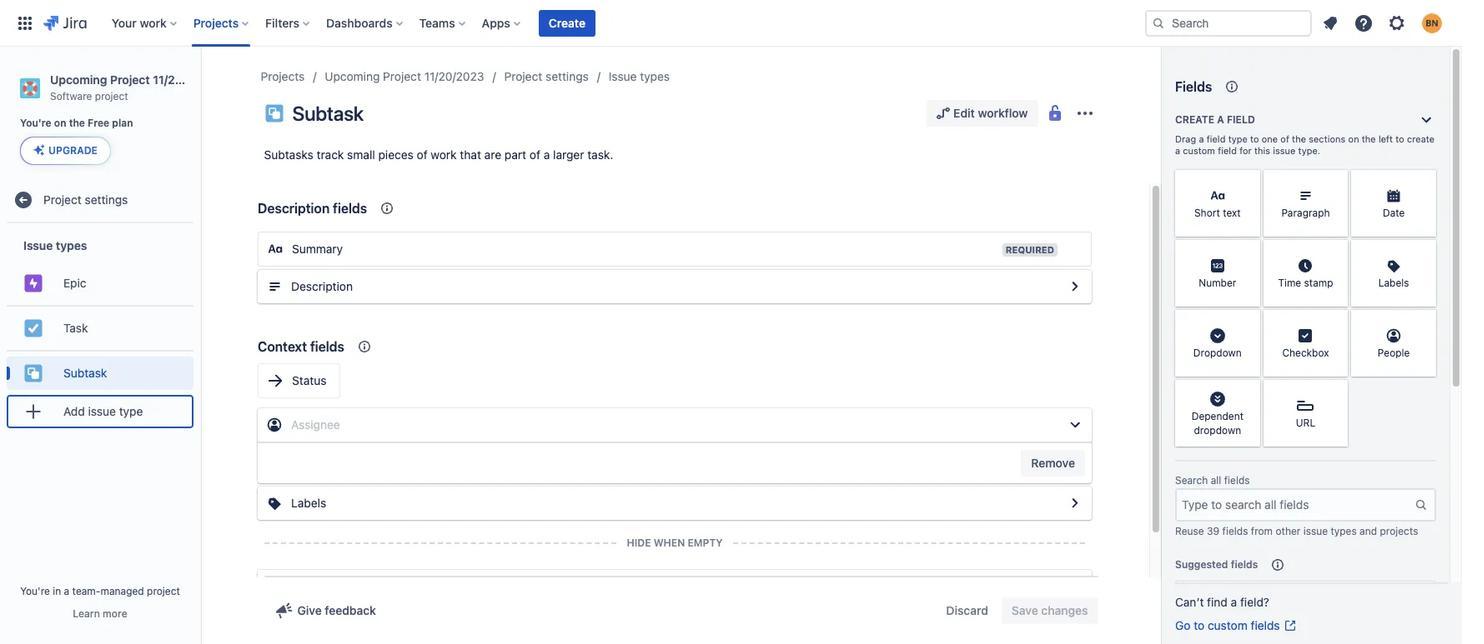 Task type: describe. For each thing, give the bounding box(es) containing it.
status
[[292, 374, 327, 388]]

projects
[[1380, 526, 1419, 538]]

1 horizontal spatial work
[[431, 148, 457, 162]]

can't
[[1175, 596, 1204, 610]]

this
[[1255, 145, 1271, 156]]

filters button
[[260, 10, 316, 36]]

feedback
[[325, 604, 376, 618]]

Search field
[[1145, 10, 1312, 36]]

other
[[1276, 526, 1301, 538]]

can't find a field?
[[1175, 596, 1270, 610]]

your profile and settings image
[[1422, 13, 1442, 33]]

dashboards button
[[321, 10, 409, 36]]

create
[[1407, 133, 1435, 144]]

teams
[[419, 15, 455, 30]]

more information image for paragraph
[[1327, 172, 1347, 192]]

11/20/2023 for upcoming project 11/20/2023
[[424, 69, 484, 83]]

edit workflow button
[[927, 100, 1038, 127]]

projects for projects link
[[261, 69, 305, 83]]

dropdown
[[1194, 347, 1242, 360]]

more information about the context fields image for description fields
[[377, 199, 397, 219]]

2 horizontal spatial to
[[1396, 133, 1405, 144]]

filters
[[265, 15, 300, 30]]

group containing issue types
[[7, 224, 194, 439]]

short
[[1195, 207, 1220, 220]]

fields right 39
[[1223, 526, 1248, 538]]

issue type icon image
[[264, 103, 284, 123]]

1 vertical spatial custom
[[1208, 619, 1248, 633]]

appswitcher icon image
[[15, 13, 35, 33]]

are
[[484, 148, 501, 162]]

edit
[[954, 106, 975, 120]]

fields left this link will be opened in a new tab image
[[1251, 619, 1280, 633]]

2 horizontal spatial types
[[1331, 526, 1357, 538]]

more information image for checkbox
[[1327, 312, 1347, 332]]

reuse
[[1175, 526, 1204, 538]]

subtasks
[[264, 148, 313, 162]]

discard
[[946, 604, 988, 618]]

drag
[[1175, 133, 1196, 144]]

subtask link
[[7, 357, 194, 391]]

epic
[[63, 276, 86, 290]]

2 vertical spatial issue
[[1304, 526, 1328, 538]]

type.
[[1299, 145, 1321, 156]]

issue inside drag a field type to one of the sections on the left to create a custom field for this issue type.
[[1273, 145, 1296, 156]]

fields left more information about the suggested fields icon
[[1231, 559, 1258, 571]]

types for issue types link
[[640, 69, 670, 83]]

add
[[63, 405, 85, 419]]

go
[[1175, 619, 1191, 633]]

date
[[1383, 207, 1405, 220]]

a right the in
[[64, 586, 69, 598]]

subtasks track small pieces of work that are part of a larger task.
[[264, 148, 613, 162]]

dashboards
[[326, 15, 393, 30]]

remove button
[[1021, 450, 1085, 477]]

context
[[258, 340, 307, 355]]

project down upgrade button
[[43, 193, 82, 207]]

task.
[[587, 148, 613, 162]]

open field configuration image
[[1065, 577, 1085, 597]]

issue for group at the left containing issue types
[[23, 238, 53, 253]]

and
[[1360, 526, 1377, 538]]

more information about the context fields image for context fields
[[354, 337, 375, 357]]

find
[[1207, 596, 1228, 610]]

context fields
[[258, 340, 344, 355]]

2 vertical spatial field
[[1218, 145, 1237, 156]]

custom inside drag a field type to one of the sections on the left to create a custom field for this issue type.
[[1183, 145, 1215, 156]]

primary element
[[10, 0, 1145, 46]]

in
[[53, 586, 61, 598]]

upgrade button
[[21, 138, 110, 165]]

larger
[[553, 148, 584, 162]]

upcoming project 11/20/2023 link
[[325, 67, 484, 87]]

epic link
[[7, 267, 194, 301]]

on inside drag a field type to one of the sections on the left to create a custom field for this issue type.
[[1349, 133, 1359, 144]]

create for create
[[549, 15, 586, 30]]

your work button
[[107, 10, 183, 36]]

people
[[1378, 347, 1410, 360]]

settings image
[[1387, 13, 1407, 33]]

more information image for number
[[1239, 242, 1259, 262]]

open field configuration image for description
[[1065, 277, 1085, 297]]

0 vertical spatial project settings link
[[504, 67, 589, 87]]

small
[[347, 148, 375, 162]]

plan
[[112, 117, 133, 129]]

description button
[[258, 270, 1092, 304]]

subtask group
[[7, 351, 194, 396]]

0 horizontal spatial the
[[69, 117, 85, 129]]

types for group at the left containing issue types
[[56, 238, 87, 253]]

1 horizontal spatial to
[[1251, 133, 1259, 144]]

a down drag at the top right
[[1175, 145, 1181, 156]]

create button
[[539, 10, 596, 36]]

1 vertical spatial project settings
[[43, 193, 128, 207]]

suggested fields
[[1175, 559, 1258, 571]]

1 horizontal spatial of
[[530, 148, 541, 162]]

add issue type button
[[7, 396, 194, 429]]

add issue type image
[[23, 402, 43, 422]]

labels for more information image associated with labels
[[1379, 277, 1410, 290]]

dependent dropdown
[[1192, 410, 1244, 437]]

discard button
[[936, 598, 998, 625]]

learn
[[73, 608, 100, 621]]

projects link
[[261, 67, 305, 87]]

your work
[[112, 15, 167, 30]]

field for drag
[[1207, 133, 1226, 144]]

track
[[317, 148, 344, 162]]

create for create a field
[[1175, 113, 1215, 126]]

teams button
[[414, 10, 472, 36]]

fields right all
[[1224, 475, 1250, 487]]

labels button
[[258, 487, 1092, 521]]

dependent
[[1192, 410, 1244, 423]]

time stamp
[[1278, 277, 1334, 290]]

suggested
[[1175, 559, 1228, 571]]

more information image for time stamp
[[1327, 242, 1347, 262]]

stamp
[[1304, 277, 1334, 290]]

project inside "upcoming project 11/20/2023 software project"
[[95, 90, 128, 102]]

1 vertical spatial project
[[147, 586, 180, 598]]

learn more button
[[73, 608, 127, 621]]

this link will be opened in a new tab image
[[1284, 620, 1297, 633]]

11/20/2023 for upcoming project 11/20/2023 software project
[[153, 73, 216, 87]]

remove
[[1031, 456, 1075, 471]]

drag a field type to one of the sections on the left to create a custom field for this issue type.
[[1175, 133, 1435, 156]]

dropdown
[[1194, 425, 1241, 437]]

you're for you're in a team-managed project
[[20, 586, 50, 598]]

summary
[[292, 242, 343, 256]]

hide when empty
[[627, 537, 723, 550]]

sections
[[1309, 133, 1346, 144]]



Task type: vqa. For each thing, say whether or not it's contained in the screenshot.
project settings 'LINK' to the top
yes



Task type: locate. For each thing, give the bounding box(es) containing it.
description up summary
[[258, 201, 330, 216]]

1 horizontal spatial issue
[[1273, 145, 1296, 156]]

banner containing your work
[[0, 0, 1462, 47]]

issue types up epic
[[23, 238, 87, 253]]

settings
[[546, 69, 589, 83], [85, 193, 128, 207]]

project settings link down 'upgrade'
[[7, 184, 194, 217]]

project settings down 'upgrade'
[[43, 193, 128, 207]]

learn more
[[73, 608, 127, 621]]

the left left
[[1362, 133, 1376, 144]]

11/20/2023
[[424, 69, 484, 83], [153, 73, 216, 87]]

0 horizontal spatial project settings
[[43, 193, 128, 207]]

you're for you're on the free plan
[[20, 117, 51, 129]]

part
[[505, 148, 526, 162]]

upcoming for upcoming project 11/20/2023 software project
[[50, 73, 107, 87]]

create inside button
[[549, 15, 586, 30]]

that
[[460, 148, 481, 162]]

issue inside button
[[88, 405, 116, 419]]

left
[[1379, 133, 1393, 144]]

upgrade
[[48, 145, 98, 157]]

0 vertical spatial projects
[[193, 15, 239, 30]]

0 horizontal spatial issue
[[88, 405, 116, 419]]

fields up status
[[310, 340, 344, 355]]

0 vertical spatial settings
[[546, 69, 589, 83]]

pieces
[[378, 148, 414, 162]]

edit workflow
[[954, 106, 1028, 120]]

issue
[[609, 69, 637, 83], [23, 238, 53, 253]]

upcoming for upcoming project 11/20/2023
[[325, 69, 380, 83]]

upcoming
[[325, 69, 380, 83], [50, 73, 107, 87]]

types inside group
[[56, 238, 87, 253]]

type down subtask link
[[119, 405, 143, 419]]

0 vertical spatial description
[[258, 201, 330, 216]]

1 horizontal spatial type
[[1229, 133, 1248, 144]]

short text
[[1195, 207, 1241, 220]]

on
[[54, 117, 66, 129], [1349, 133, 1359, 144]]

type
[[1229, 133, 1248, 144], [119, 405, 143, 419]]

0 horizontal spatial labels
[[291, 496, 326, 511]]

0 horizontal spatial project
[[95, 90, 128, 102]]

2 open field configuration image from the top
[[1065, 494, 1085, 514]]

1 horizontal spatial create
[[1175, 113, 1215, 126]]

11/20/2023 inside "upcoming project 11/20/2023 software project"
[[153, 73, 216, 87]]

0 horizontal spatial projects
[[193, 15, 239, 30]]

2 horizontal spatial of
[[1281, 133, 1290, 144]]

1 horizontal spatial settings
[[546, 69, 589, 83]]

on right sections at the right of the page
[[1349, 133, 1359, 144]]

project right managed
[[147, 586, 180, 598]]

of right pieces
[[417, 148, 428, 162]]

of
[[1281, 133, 1290, 144], [417, 148, 428, 162], [530, 148, 541, 162]]

description down summary
[[291, 279, 353, 294]]

1 vertical spatial you're
[[20, 586, 50, 598]]

more information image
[[1239, 172, 1259, 192], [1415, 172, 1435, 192], [1327, 242, 1347, 262], [1415, 242, 1435, 262]]

subtask up track
[[292, 102, 364, 125]]

to
[[1251, 133, 1259, 144], [1396, 133, 1405, 144], [1194, 619, 1205, 633]]

field?
[[1241, 596, 1270, 610]]

1 horizontal spatial on
[[1349, 133, 1359, 144]]

description for description fields
[[258, 201, 330, 216]]

type inside button
[[119, 405, 143, 419]]

0 vertical spatial project settings
[[504, 69, 589, 83]]

0 horizontal spatial issue types
[[23, 238, 87, 253]]

1 vertical spatial projects
[[261, 69, 305, 83]]

1 vertical spatial description
[[291, 279, 353, 294]]

issue up epic 'link'
[[23, 238, 53, 253]]

issue down one
[[1273, 145, 1296, 156]]

issue inside issue types link
[[609, 69, 637, 83]]

1 vertical spatial issue types
[[23, 238, 87, 253]]

description for description
[[291, 279, 353, 294]]

0 vertical spatial types
[[640, 69, 670, 83]]

11/20/2023 down projects popup button
[[153, 73, 216, 87]]

go to custom fields link
[[1175, 618, 1297, 635]]

empty
[[688, 537, 723, 550]]

more information about the fields image
[[1222, 77, 1242, 97]]

settings down create button
[[546, 69, 589, 83]]

checkbox
[[1283, 347, 1329, 360]]

1 vertical spatial types
[[56, 238, 87, 253]]

more information about the context fields image
[[377, 199, 397, 219], [354, 337, 375, 357]]

upcoming project 11/20/2023 software project
[[50, 73, 216, 102]]

more information image
[[1327, 172, 1347, 192], [1239, 242, 1259, 262], [1239, 312, 1259, 332], [1327, 312, 1347, 332], [1415, 312, 1435, 332], [1239, 382, 1259, 402]]

2 horizontal spatial the
[[1362, 133, 1376, 144]]

upcoming inside "upcoming project 11/20/2023 software project"
[[50, 73, 107, 87]]

number
[[1199, 277, 1237, 290]]

field for create
[[1227, 113, 1255, 126]]

0 vertical spatial work
[[140, 15, 167, 30]]

1 vertical spatial open field configuration image
[[1065, 494, 1085, 514]]

group
[[7, 224, 194, 439]]

0 horizontal spatial work
[[140, 15, 167, 30]]

to right go
[[1194, 619, 1205, 633]]

of right one
[[1281, 133, 1290, 144]]

a down more information about the fields icon
[[1217, 113, 1224, 126]]

0 horizontal spatial project settings link
[[7, 184, 194, 217]]

for
[[1240, 145, 1252, 156]]

issue for issue types link
[[609, 69, 637, 83]]

more information about the context fields image down pieces
[[377, 199, 397, 219]]

fields up summary
[[333, 201, 367, 216]]

1 vertical spatial more information about the context fields image
[[354, 337, 375, 357]]

close field configuration image
[[1065, 415, 1085, 435]]

field up for
[[1227, 113, 1255, 126]]

0 horizontal spatial upcoming
[[50, 73, 107, 87]]

to up this
[[1251, 133, 1259, 144]]

your
[[112, 15, 137, 30]]

0 horizontal spatial type
[[119, 405, 143, 419]]

more
[[103, 608, 127, 621]]

a right 'find'
[[1231, 596, 1237, 610]]

type up for
[[1229, 133, 1248, 144]]

on up upgrade button
[[54, 117, 66, 129]]

1 horizontal spatial projects
[[261, 69, 305, 83]]

managed
[[100, 586, 144, 598]]

upcoming up software
[[50, 73, 107, 87]]

to right left
[[1396, 133, 1405, 144]]

projects up "issue type icon"
[[261, 69, 305, 83]]

0 horizontal spatial create
[[549, 15, 586, 30]]

issue types link
[[609, 67, 670, 87]]

1 horizontal spatial project settings link
[[504, 67, 589, 87]]

1 vertical spatial field
[[1207, 133, 1226, 144]]

issue right other
[[1304, 526, 1328, 538]]

more options image
[[1075, 103, 1095, 123]]

0 horizontal spatial issue
[[23, 238, 53, 253]]

more information image for date
[[1415, 172, 1435, 192]]

fields
[[1175, 79, 1212, 94]]

1 vertical spatial project settings link
[[7, 184, 194, 217]]

more information image for short text
[[1239, 172, 1259, 192]]

apps
[[482, 15, 510, 30]]

go to custom fields
[[1175, 619, 1280, 633]]

labels down 'assignee'
[[291, 496, 326, 511]]

1 horizontal spatial types
[[640, 69, 670, 83]]

give
[[297, 604, 322, 618]]

11/20/2023 inside "upcoming project 11/20/2023" link
[[424, 69, 484, 83]]

you're in a team-managed project
[[20, 586, 180, 598]]

team-
[[72, 586, 100, 598]]

upcoming down dashboards
[[325, 69, 380, 83]]

free
[[88, 117, 109, 129]]

11/20/2023 down teams dropdown button
[[424, 69, 484, 83]]

0 vertical spatial field
[[1227, 113, 1255, 126]]

0 horizontal spatial subtask
[[63, 366, 107, 380]]

assignee
[[291, 418, 340, 432]]

1 horizontal spatial project settings
[[504, 69, 589, 83]]

subtask
[[292, 102, 364, 125], [63, 366, 107, 380]]

all
[[1211, 475, 1222, 487]]

project down apps popup button
[[504, 69, 542, 83]]

subtask up add
[[63, 366, 107, 380]]

0 vertical spatial more information about the context fields image
[[377, 199, 397, 219]]

project down the teams on the left of the page
[[383, 69, 421, 83]]

2 you're from the top
[[20, 586, 50, 598]]

0 horizontal spatial settings
[[85, 193, 128, 207]]

0 horizontal spatial of
[[417, 148, 428, 162]]

search image
[[1152, 16, 1165, 30]]

issue right add
[[88, 405, 116, 419]]

of inside drag a field type to one of the sections on the left to create a custom field for this issue type.
[[1281, 133, 1290, 144]]

0 horizontal spatial to
[[1194, 619, 1205, 633]]

1 vertical spatial issue
[[23, 238, 53, 253]]

open field configuration image inside labels button
[[1065, 494, 1085, 514]]

1 horizontal spatial 11/20/2023
[[424, 69, 484, 83]]

the left free
[[69, 117, 85, 129]]

the
[[69, 117, 85, 129], [1292, 133, 1306, 144], [1362, 133, 1376, 144]]

0 horizontal spatial on
[[54, 117, 66, 129]]

text
[[1223, 207, 1241, 220]]

types
[[640, 69, 670, 83], [56, 238, 87, 253], [1331, 526, 1357, 538]]

a right drag at the top right
[[1199, 133, 1204, 144]]

projects for projects popup button
[[193, 15, 239, 30]]

1 vertical spatial issue
[[88, 405, 116, 419]]

create
[[549, 15, 586, 30], [1175, 113, 1215, 126]]

a
[[1217, 113, 1224, 126], [1199, 133, 1204, 144], [1175, 145, 1181, 156], [544, 148, 550, 162], [64, 586, 69, 598], [1231, 596, 1237, 610]]

project up plan
[[95, 90, 128, 102]]

issue types for group at the left containing issue types
[[23, 238, 87, 253]]

type inside drag a field type to one of the sections on the left to create a custom field for this issue type.
[[1229, 133, 1248, 144]]

1 vertical spatial settings
[[85, 193, 128, 207]]

add issue type
[[63, 405, 143, 419]]

give feedback
[[297, 604, 376, 618]]

more information about the suggested fields image
[[1268, 556, 1288, 576]]

2 horizontal spatial issue
[[1304, 526, 1328, 538]]

0 vertical spatial subtask
[[292, 102, 364, 125]]

1 horizontal spatial upcoming
[[325, 69, 380, 83]]

help image
[[1354, 13, 1374, 33]]

banner
[[0, 0, 1462, 47]]

workflow
[[978, 106, 1028, 120]]

issue down primary element
[[609, 69, 637, 83]]

0 vertical spatial issue
[[1273, 145, 1296, 156]]

1 vertical spatial labels
[[291, 496, 326, 511]]

more information image for dependent dropdown
[[1239, 382, 1259, 402]]

you're on the free plan
[[20, 117, 133, 129]]

more information about the context fields image right 'context fields'
[[354, 337, 375, 357]]

task link
[[7, 312, 194, 346]]

2 vertical spatial types
[[1331, 526, 1357, 538]]

you're up upgrade button
[[20, 117, 51, 129]]

1 horizontal spatial project
[[147, 586, 180, 598]]

project settings down create button
[[504, 69, 589, 83]]

search all fields
[[1175, 475, 1250, 487]]

projects button
[[188, 10, 255, 36]]

0 vertical spatial on
[[54, 117, 66, 129]]

create a field
[[1175, 113, 1255, 126]]

you're left the in
[[20, 586, 50, 598]]

sidebar navigation image
[[182, 67, 219, 100]]

1 you're from the top
[[20, 117, 51, 129]]

fields
[[333, 201, 367, 216], [310, 340, 344, 355], [1224, 475, 1250, 487], [1223, 526, 1248, 538], [1231, 559, 1258, 571], [1251, 619, 1280, 633]]

description inside button
[[291, 279, 353, 294]]

project up plan
[[110, 73, 150, 87]]

0 vertical spatial custom
[[1183, 145, 1215, 156]]

1 vertical spatial create
[[1175, 113, 1215, 126]]

issue types for issue types link
[[609, 69, 670, 83]]

1 vertical spatial work
[[431, 148, 457, 162]]

1 horizontal spatial labels
[[1379, 277, 1410, 290]]

field down create a field
[[1207, 133, 1226, 144]]

0 vertical spatial type
[[1229, 133, 1248, 144]]

when
[[654, 537, 685, 550]]

issue
[[1273, 145, 1296, 156], [88, 405, 116, 419], [1304, 526, 1328, 538]]

subtask inside group
[[63, 366, 107, 380]]

0 vertical spatial issue types
[[609, 69, 670, 83]]

1 horizontal spatial the
[[1292, 133, 1306, 144]]

labels inside button
[[291, 496, 326, 511]]

work inside dropdown button
[[140, 15, 167, 30]]

1 horizontal spatial issue types
[[609, 69, 670, 83]]

0 horizontal spatial types
[[56, 238, 87, 253]]

0 vertical spatial you're
[[20, 117, 51, 129]]

39
[[1207, 526, 1220, 538]]

project settings link down create button
[[504, 67, 589, 87]]

project settings
[[504, 69, 589, 83], [43, 193, 128, 207]]

create right apps popup button
[[549, 15, 586, 30]]

description fields
[[258, 201, 367, 216]]

issue types inside group
[[23, 238, 87, 253]]

reuse 39 fields from other issue types and projects
[[1175, 526, 1419, 538]]

labels up people
[[1379, 277, 1410, 290]]

more information image for people
[[1415, 312, 1435, 332]]

custom down drag at the top right
[[1183, 145, 1215, 156]]

0 vertical spatial labels
[[1379, 277, 1410, 290]]

Type to search all fields text field
[[1177, 491, 1415, 521]]

apps button
[[477, 10, 527, 36]]

1 horizontal spatial subtask
[[292, 102, 364, 125]]

0 vertical spatial issue
[[609, 69, 637, 83]]

task
[[63, 321, 88, 335]]

field left for
[[1218, 145, 1237, 156]]

1 vertical spatial type
[[119, 405, 143, 419]]

work left "that"
[[431, 148, 457, 162]]

from
[[1251, 526, 1273, 538]]

of right part
[[530, 148, 541, 162]]

more information image for dropdown
[[1239, 312, 1259, 332]]

time
[[1278, 277, 1302, 290]]

hide
[[627, 537, 651, 550]]

settings down 'upgrade'
[[85, 193, 128, 207]]

work right your
[[140, 15, 167, 30]]

software
[[50, 90, 92, 102]]

open field configuration image inside description button
[[1065, 277, 1085, 297]]

custom
[[1183, 145, 1215, 156], [1208, 619, 1248, 633]]

projects up sidebar navigation image at left
[[193, 15, 239, 30]]

0 horizontal spatial more information about the context fields image
[[354, 337, 375, 357]]

0 vertical spatial create
[[549, 15, 586, 30]]

paragraph
[[1282, 207, 1330, 220]]

issue inside group
[[23, 238, 53, 253]]

custom down 'can't find a field?'
[[1208, 619, 1248, 633]]

0 vertical spatial project
[[95, 90, 128, 102]]

notifications image
[[1321, 13, 1341, 33]]

projects inside popup button
[[193, 15, 239, 30]]

the up the type.
[[1292, 133, 1306, 144]]

create up drag at the top right
[[1175, 113, 1215, 126]]

1 horizontal spatial more information about the context fields image
[[377, 199, 397, 219]]

a left larger in the left of the page
[[544, 148, 550, 162]]

1 horizontal spatial issue
[[609, 69, 637, 83]]

1 vertical spatial subtask
[[63, 366, 107, 380]]

required
[[1006, 244, 1054, 255]]

0 horizontal spatial 11/20/2023
[[153, 73, 216, 87]]

labels for open field configuration image within labels button
[[291, 496, 326, 511]]

open field configuration image
[[1065, 277, 1085, 297], [1065, 494, 1085, 514]]

jira image
[[43, 13, 87, 33], [43, 13, 87, 33]]

1 vertical spatial on
[[1349, 133, 1359, 144]]

0 vertical spatial open field configuration image
[[1065, 277, 1085, 297]]

open field configuration image for labels
[[1065, 494, 1085, 514]]

upcoming project 11/20/2023
[[325, 69, 484, 83]]

more information image for labels
[[1415, 242, 1435, 262]]

project
[[95, 90, 128, 102], [147, 586, 180, 598]]

project inside "upcoming project 11/20/2023 software project"
[[110, 73, 150, 87]]

issue types down primary element
[[609, 69, 670, 83]]

1 open field configuration image from the top
[[1065, 277, 1085, 297]]

one
[[1262, 133, 1278, 144]]



